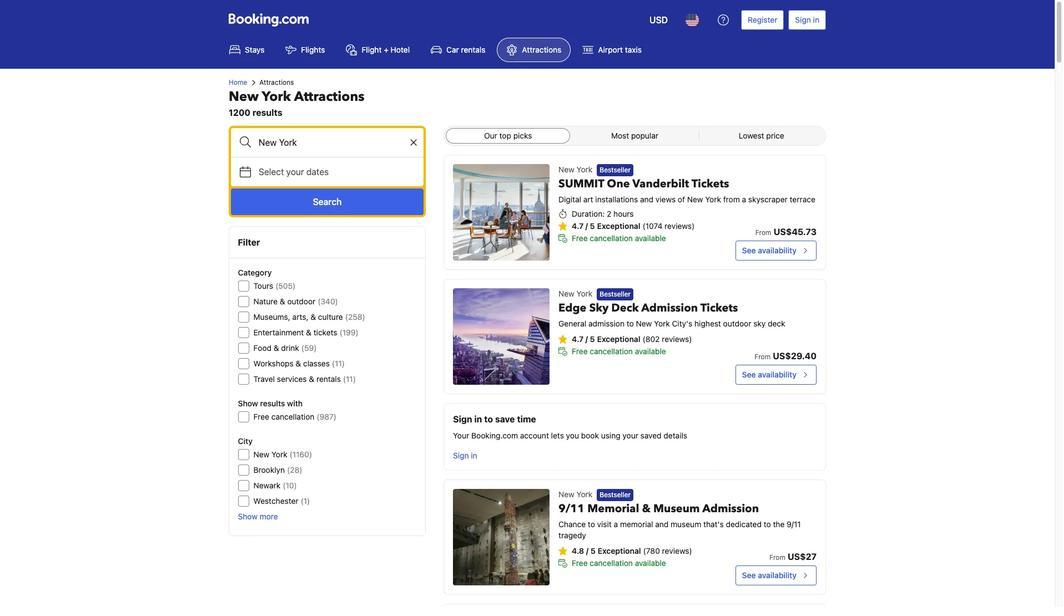 Task type: describe. For each thing, give the bounding box(es) containing it.
from for summit one vanderbilt tickets
[[755, 229, 771, 237]]

availability for edge sky deck admission tickets
[[758, 370, 797, 380]]

lets
[[551, 431, 564, 441]]

booking.com
[[471, 431, 518, 441]]

york up edge
[[577, 289, 593, 299]]

food & drink (59)
[[254, 344, 317, 353]]

cancellation down the 4.7 / 5 exceptional (802 reviews)
[[590, 347, 633, 357]]

tragedy
[[559, 531, 586, 541]]

/ for edge
[[586, 335, 588, 344]]

4.7 for 4.7 / 5 exceptional (1074 reviews)
[[572, 222, 584, 231]]

search button
[[231, 189, 424, 215]]

museums,
[[254, 313, 291, 322]]

sign in for the bottommost sign in 'link'
[[453, 451, 477, 461]]

newark
[[254, 481, 281, 491]]

filter
[[238, 238, 260, 248]]

1 vertical spatial (11)
[[343, 375, 356, 384]]

1 vertical spatial in
[[474, 415, 482, 425]]

brooklyn
[[254, 466, 285, 475]]

new york for summit
[[559, 165, 593, 174]]

1 available from the top
[[635, 234, 666, 243]]

1 vertical spatial sign in link
[[449, 446, 482, 466]]

(258)
[[345, 313, 365, 322]]

category
[[238, 268, 272, 278]]

& up travel services & rentals (11)
[[296, 359, 301, 369]]

new inside summit one vanderbilt tickets digital art installations and views of new york from a skyscraper terrace
[[687, 195, 703, 204]]

(802
[[643, 335, 660, 344]]

0 vertical spatial rentals
[[461, 45, 485, 54]]

sign in to save time
[[453, 415, 536, 425]]

a inside 9/11 memorial & museum admission chance to visit a memorial and museum that's dedicated to the 9/11 tragedy
[[614, 520, 618, 530]]

flight + hotel
[[362, 45, 410, 54]]

city's
[[672, 319, 692, 329]]

0 vertical spatial reviews)
[[665, 222, 695, 231]]

taxis
[[625, 45, 642, 54]]

from us$29.40
[[755, 351, 817, 361]]

museum
[[653, 502, 700, 517]]

see availability for 9/11 memorial & museum admission
[[742, 571, 797, 581]]

exceptional for sky
[[597, 335, 640, 344]]

skyscraper
[[748, 195, 788, 204]]

0 vertical spatial 9/11
[[559, 502, 585, 517]]

available for museum
[[635, 559, 666, 569]]

lowest
[[739, 131, 764, 140]]

1 horizontal spatial sign in link
[[789, 10, 826, 30]]

search
[[313, 197, 342, 207]]

one
[[607, 177, 630, 192]]

tours
[[254, 281, 274, 291]]

airport taxis link
[[573, 38, 651, 62]]

0 vertical spatial sign
[[795, 15, 811, 24]]

free down duration:
[[572, 234, 588, 243]]

arts,
[[293, 313, 309, 322]]

save
[[495, 415, 515, 425]]

outdoor inside edge sky deck admission tickets general admission to new york city's highest outdoor sky deck
[[723, 319, 751, 329]]

york inside new york attractions 1200 results
[[262, 88, 291, 106]]

new york for 9/11
[[559, 490, 593, 500]]

attractions inside new york attractions 1200 results
[[294, 88, 365, 106]]

entertainment & tickets (199)
[[254, 328, 359, 338]]

the
[[773, 520, 785, 530]]

duration: 2 hours
[[572, 209, 634, 219]]

free down '4.8'
[[572, 559, 588, 569]]

attractions link
[[497, 38, 571, 62]]

views
[[656, 195, 676, 204]]

newark (10)
[[254, 481, 297, 491]]

account
[[520, 431, 549, 441]]

0 vertical spatial 5
[[590, 222, 595, 231]]

our
[[484, 131, 497, 140]]

Where are you going? search field
[[231, 128, 424, 157]]

(340)
[[318, 297, 338, 306]]

to left "the"
[[764, 520, 771, 530]]

flight + hotel link
[[337, 38, 419, 62]]

free down general
[[572, 347, 588, 357]]

of
[[678, 195, 685, 204]]

new york (1160)
[[254, 450, 312, 460]]

2 vertical spatial in
[[471, 451, 477, 461]]

most popular
[[611, 131, 658, 140]]

york inside edge sky deck admission tickets general admission to new york city's highest outdoor sky deck
[[654, 319, 670, 329]]

/ for 9/11
[[586, 547, 589, 556]]

flights
[[301, 45, 325, 54]]

0 vertical spatial /
[[586, 222, 588, 231]]

and inside summit one vanderbilt tickets digital art installations and views of new york from a skyscraper terrace
[[640, 195, 653, 204]]

memorial
[[620, 520, 653, 530]]

free cancellation available for memorial
[[572, 559, 666, 569]]

duration:
[[572, 209, 605, 219]]

nature & outdoor (340)
[[254, 297, 338, 306]]

highest
[[695, 319, 721, 329]]

our top picks
[[484, 131, 532, 140]]

free down show results with
[[254, 412, 270, 422]]

0 horizontal spatial outdoor
[[288, 297, 316, 306]]

usd
[[650, 15, 668, 25]]

& down classes
[[309, 375, 315, 384]]

summit one vanderbilt tickets digital art installations and views of new york from a skyscraper terrace
[[559, 177, 815, 204]]

1 vertical spatial rentals
[[317, 375, 341, 384]]

new york attractions 1200 results
[[229, 88, 365, 118]]

deck
[[611, 301, 639, 316]]

york up summit at the right
[[577, 165, 593, 174]]

westchester (1)
[[254, 497, 310, 506]]

& right arts,
[[311, 313, 316, 322]]

register link
[[741, 10, 784, 30]]

availability for 9/11 memorial & museum admission
[[758, 571, 797, 581]]

general
[[559, 319, 586, 329]]

memorial
[[587, 502, 639, 517]]

0 vertical spatial exceptional
[[597, 222, 640, 231]]

car
[[446, 45, 459, 54]]

airport taxis
[[598, 45, 642, 54]]

new inside edge sky deck admission tickets general admission to new york city's highest outdoor sky deck
[[636, 319, 652, 329]]

from
[[723, 195, 740, 204]]

(1074
[[643, 222, 663, 231]]

2
[[607, 209, 611, 219]]

tickets inside edge sky deck admission tickets general admission to new york city's highest outdoor sky deck
[[700, 301, 738, 316]]

0 vertical spatial (11)
[[332, 359, 345, 369]]

exceptional for memorial
[[598, 547, 641, 556]]

show more
[[238, 512, 278, 522]]

city
[[238, 437, 253, 446]]

new up edge
[[559, 289, 575, 299]]

(1)
[[301, 497, 310, 506]]

show results with
[[238, 399, 303, 409]]

from for 9/11 memorial & museum admission
[[770, 554, 786, 562]]

time
[[517, 415, 536, 425]]

picks
[[513, 131, 532, 140]]

+
[[384, 45, 389, 54]]

car rentals link
[[421, 38, 495, 62]]

admission inside edge sky deck admission tickets general admission to new york city's highest outdoor sky deck
[[641, 301, 698, 316]]

see availability for summit one vanderbilt tickets
[[742, 246, 797, 255]]

0 vertical spatial your
[[286, 167, 304, 177]]

more
[[260, 512, 278, 522]]

booking.com image
[[229, 13, 309, 27]]

you
[[566, 431, 579, 441]]

select
[[259, 167, 284, 177]]

summit
[[559, 177, 604, 192]]

new up summit at the right
[[559, 165, 575, 174]]

free cancellation available for sky
[[572, 347, 666, 357]]

summit one vanderbilt tickets image
[[453, 164, 550, 261]]

entertainment
[[254, 328, 304, 338]]

show for show more
[[238, 512, 258, 522]]

9/11 memorial & museum admission image
[[453, 490, 550, 586]]

5 for memorial
[[591, 547, 596, 556]]

dates
[[306, 167, 329, 177]]

a inside summit one vanderbilt tickets digital art installations and views of new york from a skyscraper terrace
[[742, 195, 746, 204]]

art
[[583, 195, 593, 204]]

1 free cancellation available from the top
[[572, 234, 666, 243]]



Task type: vqa. For each thing, say whether or not it's contained in the screenshot.


Task type: locate. For each thing, give the bounding box(es) containing it.
1 vertical spatial from
[[755, 353, 771, 361]]

1 vertical spatial 5
[[590, 335, 595, 344]]

and down museum
[[655, 520, 669, 530]]

availability for summit one vanderbilt tickets
[[758, 246, 797, 255]]

exceptional
[[597, 222, 640, 231], [597, 335, 640, 344], [598, 547, 641, 556]]

tickets up "highest"
[[700, 301, 738, 316]]

rentals right car
[[461, 45, 485, 54]]

results inside new york attractions 1200 results
[[253, 108, 282, 118]]

stays link
[[220, 38, 274, 62]]

2 vertical spatial sign
[[453, 451, 469, 461]]

1 vertical spatial free cancellation available
[[572, 347, 666, 357]]

1 bestseller from the top
[[600, 166, 631, 174]]

top
[[499, 131, 511, 140]]

0 vertical spatial 4.7
[[572, 222, 584, 231]]

1 horizontal spatial 9/11
[[787, 520, 801, 530]]

from left us$45.73
[[755, 229, 771, 237]]

see availability down from us$27
[[742, 571, 797, 581]]

new up chance
[[559, 490, 575, 500]]

your booking.com account lets you book using your saved details
[[453, 431, 687, 441]]

0 vertical spatial new york
[[559, 165, 593, 174]]

sign in link down your
[[449, 446, 482, 466]]

1 horizontal spatial admission
[[702, 502, 759, 517]]

york inside summit one vanderbilt tickets digital art installations and views of new york from a skyscraper terrace
[[705, 195, 721, 204]]

see availability
[[742, 246, 797, 255], [742, 370, 797, 380], [742, 571, 797, 581]]

3 see availability from the top
[[742, 571, 797, 581]]

exceptional down admission on the bottom right of page
[[597, 335, 640, 344]]

your
[[453, 431, 469, 441]]

new york for edge
[[559, 289, 593, 299]]

2 vertical spatial from
[[770, 554, 786, 562]]

5
[[590, 222, 595, 231], [590, 335, 595, 344], [591, 547, 596, 556]]

& up (59)
[[306, 328, 312, 338]]

1 vertical spatial show
[[238, 512, 258, 522]]

select your dates
[[259, 167, 329, 177]]

rentals down classes
[[317, 375, 341, 384]]

/ down general
[[586, 335, 588, 344]]

(11) right classes
[[332, 359, 345, 369]]

1 vertical spatial results
[[260, 399, 285, 409]]

see down dedicated on the right
[[742, 571, 756, 581]]

travel services & rentals (11)
[[254, 375, 356, 384]]

from left us$29.40
[[755, 353, 771, 361]]

1 new york from the top
[[559, 165, 593, 174]]

chance
[[559, 520, 586, 530]]

2 vertical spatial /
[[586, 547, 589, 556]]

2 availability from the top
[[758, 370, 797, 380]]

1 horizontal spatial outdoor
[[723, 319, 751, 329]]

exceptional down hours
[[597, 222, 640, 231]]

2 new york from the top
[[559, 289, 593, 299]]

reviews) down city's
[[662, 335, 692, 344]]

sign in right register
[[795, 15, 819, 24]]

register
[[748, 15, 777, 24]]

deck
[[768, 319, 785, 329]]

digital
[[559, 195, 581, 204]]

culture
[[318, 313, 343, 322]]

see for edge sky deck admission tickets
[[742, 370, 756, 380]]

lowest price
[[739, 131, 784, 140]]

available for admission
[[635, 347, 666, 357]]

from inside from us$29.40
[[755, 353, 771, 361]]

rentals
[[461, 45, 485, 54], [317, 375, 341, 384]]

1 vertical spatial sign
[[453, 415, 472, 425]]

1 vertical spatial available
[[635, 347, 666, 357]]

new right of
[[687, 195, 703, 204]]

results right 1200
[[253, 108, 282, 118]]

sky
[[589, 301, 609, 316]]

1 vertical spatial new york
[[559, 289, 593, 299]]

availability down from us$45.73
[[758, 246, 797, 255]]

admission inside 9/11 memorial & museum admission chance to visit a memorial and museum that's dedicated to the 9/11 tragedy
[[702, 502, 759, 517]]

1 vertical spatial tickets
[[700, 301, 738, 316]]

sign in
[[795, 15, 819, 24], [453, 451, 477, 461]]

cancellation down the 2
[[590, 234, 633, 243]]

bestseller for sky
[[600, 291, 631, 299]]

york up 'memorial'
[[577, 490, 593, 500]]

a right from
[[742, 195, 746, 204]]

cancellation down with
[[272, 412, 315, 422]]

4.7 down general
[[572, 335, 584, 344]]

2 vertical spatial 5
[[591, 547, 596, 556]]

1 horizontal spatial your
[[623, 431, 638, 441]]

1 vertical spatial /
[[586, 335, 588, 344]]

availability down from us$27
[[758, 571, 797, 581]]

see for summit one vanderbilt tickets
[[742, 246, 756, 255]]

3 availability from the top
[[758, 571, 797, 581]]

hotel
[[391, 45, 410, 54]]

from us$45.73
[[755, 227, 817, 237]]

admission up city's
[[641, 301, 698, 316]]

9/11 up chance
[[559, 502, 585, 517]]

0 vertical spatial results
[[253, 108, 282, 118]]

tickets up from
[[692, 177, 729, 192]]

available down (802
[[635, 347, 666, 357]]

new york up chance
[[559, 490, 593, 500]]

5 for sky
[[590, 335, 595, 344]]

free cancellation available down 4.8 / 5 exceptional (780 reviews)
[[572, 559, 666, 569]]

(780
[[643, 547, 660, 556]]

nature
[[254, 297, 278, 306]]

1 horizontal spatial a
[[742, 195, 746, 204]]

0 vertical spatial and
[[640, 195, 653, 204]]

(10)
[[283, 481, 297, 491]]

sign down your
[[453, 451, 469, 461]]

sign in link
[[789, 10, 826, 30], [449, 446, 482, 466]]

1 see availability from the top
[[742, 246, 797, 255]]

2 show from the top
[[238, 512, 258, 522]]

in up the "booking.com"
[[474, 415, 482, 425]]

9/11 memorial & museum admission chance to visit a memorial and museum that's dedicated to the 9/11 tragedy
[[559, 502, 801, 541]]

available
[[635, 234, 666, 243], [635, 347, 666, 357], [635, 559, 666, 569]]

from
[[755, 229, 771, 237], [755, 353, 771, 361], [770, 554, 786, 562]]

your left dates
[[286, 167, 304, 177]]

2 vertical spatial see
[[742, 571, 756, 581]]

new down home
[[229, 88, 259, 106]]

edge sky deck admission tickets image
[[453, 289, 550, 385]]

2 vertical spatial availability
[[758, 571, 797, 581]]

0 vertical spatial show
[[238, 399, 258, 409]]

1 horizontal spatial sign in
[[795, 15, 819, 24]]

2 vertical spatial new york
[[559, 490, 593, 500]]

terrace
[[790, 195, 815, 204]]

and left views
[[640, 195, 653, 204]]

& up memorial
[[642, 502, 651, 517]]

show more button
[[238, 512, 278, 523]]

admission
[[641, 301, 698, 316], [702, 502, 759, 517]]

2 vertical spatial free cancellation available
[[572, 559, 666, 569]]

see for 9/11 memorial & museum admission
[[742, 571, 756, 581]]

0 horizontal spatial sign in
[[453, 451, 477, 461]]

2 see from the top
[[742, 370, 756, 380]]

0 vertical spatial in
[[813, 15, 819, 24]]

see down from us$29.40 on the bottom of the page
[[742, 370, 756, 380]]

free
[[572, 234, 588, 243], [572, 347, 588, 357], [254, 412, 270, 422], [572, 559, 588, 569]]

westchester
[[254, 497, 299, 506]]

1 horizontal spatial and
[[655, 520, 669, 530]]

1 vertical spatial a
[[614, 520, 618, 530]]

see availability down from us$29.40 on the bottom of the page
[[742, 370, 797, 380]]

1 vertical spatial 9/11
[[787, 520, 801, 530]]

3 new york from the top
[[559, 490, 593, 500]]

york
[[262, 88, 291, 106], [577, 165, 593, 174], [705, 195, 721, 204], [577, 289, 593, 299], [654, 319, 670, 329], [272, 450, 288, 460], [577, 490, 593, 500]]

new up (802
[[636, 319, 652, 329]]

dedicated
[[726, 520, 762, 530]]

1 vertical spatial reviews)
[[662, 335, 692, 344]]

9/11
[[559, 502, 585, 517], [787, 520, 801, 530]]

your right using
[[623, 431, 638, 441]]

0 vertical spatial availability
[[758, 246, 797, 255]]

2 free cancellation available from the top
[[572, 347, 666, 357]]

5 down duration:
[[590, 222, 595, 231]]

0 vertical spatial from
[[755, 229, 771, 237]]

york right home link
[[262, 88, 291, 106]]

see availability down from us$45.73
[[742, 246, 797, 255]]

(28)
[[287, 466, 303, 475]]

2 4.7 from the top
[[572, 335, 584, 344]]

2 see availability from the top
[[742, 370, 797, 380]]

york up the brooklyn (28)
[[272, 450, 288, 460]]

with
[[287, 399, 303, 409]]

tickets
[[692, 177, 729, 192], [700, 301, 738, 316]]

availability down from us$29.40 on the bottom of the page
[[758, 370, 797, 380]]

reviews) for museum
[[662, 547, 692, 556]]

home
[[229, 78, 247, 87]]

1 vertical spatial 4.7
[[572, 335, 584, 344]]

admission
[[588, 319, 625, 329]]

bestseller up one at the top of the page
[[600, 166, 631, 174]]

1 vertical spatial availability
[[758, 370, 797, 380]]

1 vertical spatial your
[[623, 431, 638, 441]]

9/11 right "the"
[[787, 520, 801, 530]]

to left save
[[484, 415, 493, 425]]

0 vertical spatial see
[[742, 246, 756, 255]]

hours
[[614, 209, 634, 219]]

sign up your
[[453, 415, 472, 425]]

free cancellation available down the 4.7 / 5 exceptional (802 reviews)
[[572, 347, 666, 357]]

1 vertical spatial attractions
[[259, 78, 294, 87]]

show left more
[[238, 512, 258, 522]]

0 horizontal spatial admission
[[641, 301, 698, 316]]

3 available from the top
[[635, 559, 666, 569]]

results
[[253, 108, 282, 118], [260, 399, 285, 409]]

reviews) right (780
[[662, 547, 692, 556]]

and
[[640, 195, 653, 204], [655, 520, 669, 530]]

(987)
[[317, 412, 337, 422]]

1 availability from the top
[[758, 246, 797, 255]]

0 vertical spatial sign in
[[795, 15, 819, 24]]

from inside from us$45.73
[[755, 229, 771, 237]]

airport
[[598, 45, 623, 54]]

show inside button
[[238, 512, 258, 522]]

1 vertical spatial bestseller
[[600, 291, 631, 299]]

1 vertical spatial and
[[655, 520, 669, 530]]

york left from
[[705, 195, 721, 204]]

2 vertical spatial bestseller
[[600, 492, 631, 500]]

2 vertical spatial available
[[635, 559, 666, 569]]

0 horizontal spatial 9/11
[[559, 502, 585, 517]]

most
[[611, 131, 629, 140]]

stays
[[245, 45, 265, 54]]

outdoor left sky
[[723, 319, 751, 329]]

to left visit
[[588, 520, 595, 530]]

1 vertical spatial outdoor
[[723, 319, 751, 329]]

free cancellation available down 4.7 / 5 exceptional (1074 reviews)
[[572, 234, 666, 243]]

cancellation down 4.8 / 5 exceptional (780 reviews)
[[590, 559, 633, 569]]

4.7 down duration:
[[572, 222, 584, 231]]

0 horizontal spatial rentals
[[317, 375, 341, 384]]

3 free cancellation available from the top
[[572, 559, 666, 569]]

0 horizontal spatial sign in link
[[449, 446, 482, 466]]

show for show results with
[[238, 399, 258, 409]]

edge sky deck admission tickets general admission to new york city's highest outdoor sky deck
[[559, 301, 785, 329]]

0 vertical spatial outdoor
[[288, 297, 316, 306]]

reviews) down of
[[665, 222, 695, 231]]

sign in link right register link
[[789, 10, 826, 30]]

4.7 / 5 exceptional (1074 reviews)
[[572, 222, 695, 231]]

1 horizontal spatial rentals
[[461, 45, 485, 54]]

attractions
[[522, 45, 561, 54], [259, 78, 294, 87], [294, 88, 365, 106]]

to inside edge sky deck admission tickets general admission to new york city's highest outdoor sky deck
[[627, 319, 634, 329]]

in down the "booking.com"
[[471, 451, 477, 461]]

1 see from the top
[[742, 246, 756, 255]]

1 4.7 from the top
[[572, 222, 584, 231]]

4.8
[[572, 547, 584, 556]]

2 vertical spatial attractions
[[294, 88, 365, 106]]

bestseller up the deck
[[600, 291, 631, 299]]

0 horizontal spatial and
[[640, 195, 653, 204]]

0 vertical spatial sign in link
[[789, 10, 826, 30]]

0 horizontal spatial a
[[614, 520, 618, 530]]

see down from us$45.73
[[742, 246, 756, 255]]

1 vertical spatial sign in
[[453, 451, 477, 461]]

2 vertical spatial exceptional
[[598, 547, 641, 556]]

4.7 for 4.7 / 5 exceptional (802 reviews)
[[572, 335, 584, 344]]

& down (505)
[[280, 297, 285, 306]]

0 vertical spatial a
[[742, 195, 746, 204]]

1 vertical spatial exceptional
[[597, 335, 640, 344]]

show down 'travel'
[[238, 399, 258, 409]]

1 vertical spatial see
[[742, 370, 756, 380]]

0 vertical spatial see availability
[[742, 246, 797, 255]]

a right visit
[[614, 520, 618, 530]]

0 vertical spatial bestseller
[[600, 166, 631, 174]]

& left drink
[[274, 344, 279, 353]]

3 bestseller from the top
[[600, 492, 631, 500]]

free cancellation available
[[572, 234, 666, 243], [572, 347, 666, 357], [572, 559, 666, 569]]

2 bestseller from the top
[[600, 291, 631, 299]]

from for edge sky deck admission tickets
[[755, 353, 771, 361]]

sign in for rightmost sign in 'link'
[[795, 15, 819, 24]]

available down (780
[[635, 559, 666, 569]]

1 vertical spatial admission
[[702, 502, 759, 517]]

bestseller for memorial
[[600, 492, 631, 500]]

2 available from the top
[[635, 347, 666, 357]]

cancellation
[[590, 234, 633, 243], [590, 347, 633, 357], [272, 412, 315, 422], [590, 559, 633, 569]]

/
[[586, 222, 588, 231], [586, 335, 588, 344], [586, 547, 589, 556]]

york up (802
[[654, 319, 670, 329]]

vanderbilt
[[632, 177, 689, 192]]

& inside 9/11 memorial & museum admission chance to visit a memorial and museum that's dedicated to the 9/11 tragedy
[[642, 502, 651, 517]]

food
[[254, 344, 272, 353]]

tickets inside summit one vanderbilt tickets digital art installations and views of new york from a skyscraper terrace
[[692, 177, 729, 192]]

bestseller up 'memorial'
[[600, 492, 631, 500]]

reviews) for admission
[[662, 335, 692, 344]]

to up the 4.7 / 5 exceptional (802 reviews)
[[627, 319, 634, 329]]

available down (1074
[[635, 234, 666, 243]]

2 vertical spatial see availability
[[742, 571, 797, 581]]

3 see from the top
[[742, 571, 756, 581]]

0 vertical spatial admission
[[641, 301, 698, 316]]

admission up dedicated on the right
[[702, 502, 759, 517]]

from left us$27 on the bottom of the page
[[770, 554, 786, 562]]

outdoor up arts,
[[288, 297, 316, 306]]

0 vertical spatial attractions
[[522, 45, 561, 54]]

1 vertical spatial see availability
[[742, 370, 797, 380]]

/ down duration:
[[586, 222, 588, 231]]

exceptional down visit
[[598, 547, 641, 556]]

/ right '4.8'
[[586, 547, 589, 556]]

brooklyn (28)
[[254, 466, 303, 475]]

price
[[766, 131, 784, 140]]

5 right '4.8'
[[591, 547, 596, 556]]

sign in down your
[[453, 451, 477, 461]]

new york up summit at the right
[[559, 165, 593, 174]]

bestseller for one
[[600, 166, 631, 174]]

services
[[277, 375, 307, 384]]

new up brooklyn
[[254, 450, 270, 460]]

0 horizontal spatial your
[[286, 167, 304, 177]]

0 vertical spatial free cancellation available
[[572, 234, 666, 243]]

0 vertical spatial available
[[635, 234, 666, 243]]

results left with
[[260, 399, 285, 409]]

in
[[813, 15, 819, 24], [474, 415, 482, 425], [471, 451, 477, 461]]

us$29.40
[[773, 351, 817, 361]]

0 vertical spatial tickets
[[692, 177, 729, 192]]

saved
[[640, 431, 662, 441]]

(59)
[[302, 344, 317, 353]]

(505)
[[276, 281, 296, 291]]

your
[[286, 167, 304, 177], [623, 431, 638, 441]]

2 vertical spatial reviews)
[[662, 547, 692, 556]]

and inside 9/11 memorial & museum admission chance to visit a memorial and museum that's dedicated to the 9/11 tragedy
[[655, 520, 669, 530]]

popular
[[631, 131, 658, 140]]

(11) down (199)
[[343, 375, 356, 384]]

in right register
[[813, 15, 819, 24]]

4.7 / 5 exceptional (802 reviews)
[[572, 335, 692, 344]]

from inside from us$27
[[770, 554, 786, 562]]

a
[[742, 195, 746, 204], [614, 520, 618, 530]]

1 show from the top
[[238, 399, 258, 409]]

new inside new york attractions 1200 results
[[229, 88, 259, 106]]

5 down admission on the bottom right of page
[[590, 335, 595, 344]]

see availability for edge sky deck admission tickets
[[742, 370, 797, 380]]

sign right register
[[795, 15, 811, 24]]

bestseller
[[600, 166, 631, 174], [600, 291, 631, 299], [600, 492, 631, 500]]



